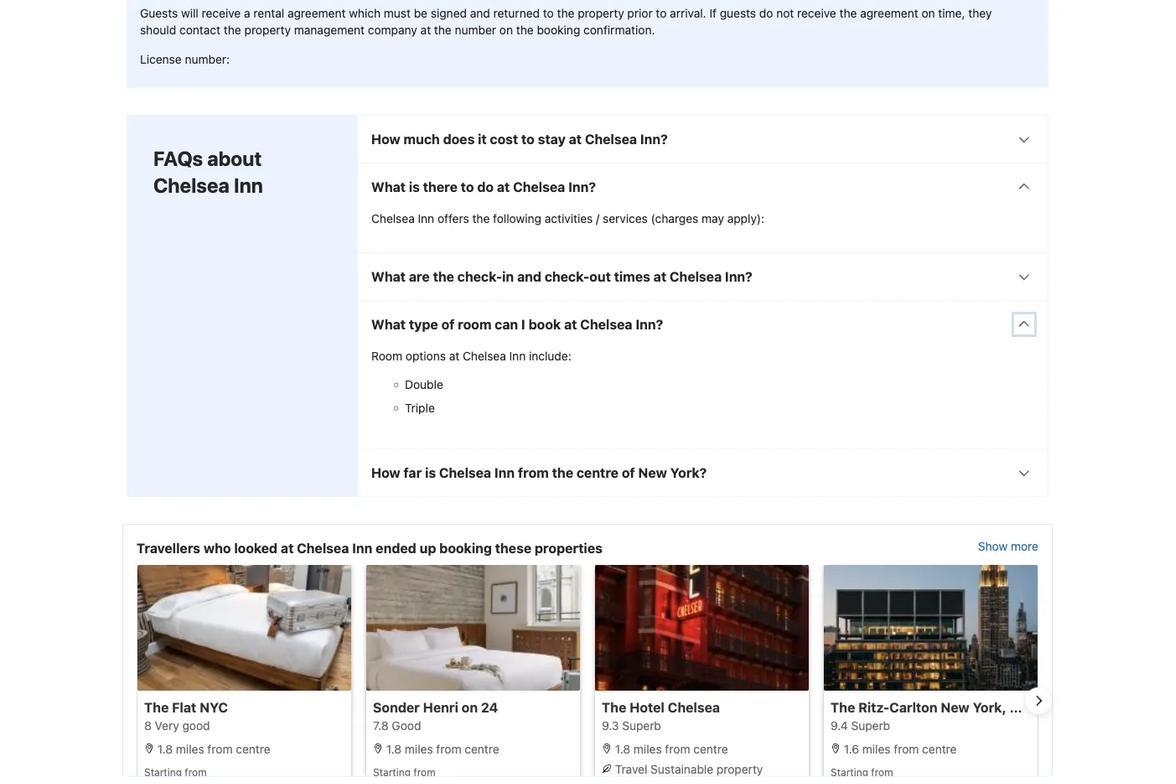 Task type: locate. For each thing, give the bounding box(es) containing it.
offers
[[438, 212, 469, 225]]

1.8 miles from centre down sonder henri on 24 7.8 good
[[383, 742, 499, 756]]

check- up "book" at the left top of the page
[[545, 269, 589, 284]]

0 horizontal spatial on
[[462, 699, 478, 715]]

1.8 down 8 very
[[157, 742, 173, 756]]

inn? down times
[[636, 316, 663, 332]]

1.8 for henri
[[386, 742, 402, 756]]

from down good
[[207, 742, 233, 756]]

centre for the hotel chelsea
[[693, 742, 728, 756]]

1 vertical spatial is
[[425, 465, 436, 481]]

show more
[[978, 539, 1039, 553]]

1 receive from the left
[[202, 6, 241, 20]]

miles for ritz-
[[862, 742, 891, 756]]

2 what from the top
[[371, 269, 406, 284]]

it
[[478, 131, 487, 147]]

travellers who looked at chelsea inn ended up booking these properties
[[137, 540, 603, 556]]

following
[[493, 212, 541, 225]]

receive left 'a'
[[202, 6, 241, 20]]

and up number
[[470, 6, 490, 20]]

these
[[495, 540, 532, 556]]

2 vertical spatial on
[[462, 699, 478, 715]]

1 horizontal spatial do
[[759, 6, 773, 20]]

0 horizontal spatial new
[[638, 465, 667, 481]]

1.8 miles from centre down good
[[154, 742, 270, 756]]

3 miles from the left
[[634, 742, 662, 756]]

centre for the flat nyc
[[236, 742, 270, 756]]

0 horizontal spatial 1.8 miles from centre
[[154, 742, 270, 756]]

inn down "about"
[[234, 173, 263, 197]]

1 horizontal spatial the
[[602, 699, 626, 715]]

property inside region
[[717, 762, 763, 776]]

a
[[244, 6, 250, 20]]

henri
[[423, 699, 458, 715]]

2 the from the left
[[602, 699, 626, 715]]

2 1.8 from the left
[[386, 742, 402, 756]]

1.8 up travel
[[615, 742, 630, 756]]

1 horizontal spatial receive
[[797, 6, 836, 20]]

from up sustainable on the right bottom of the page
[[665, 742, 690, 756]]

1 the from the left
[[144, 699, 169, 715]]

0 vertical spatial and
[[470, 6, 490, 20]]

and inside guests will receive a rental agreement which must be signed and returned to the property prior to arrival. if guests do not receive the agreement on time, they should contact the property management company at the number on the booking confirmation.
[[470, 6, 490, 20]]

2 horizontal spatial the
[[831, 699, 855, 715]]

0 horizontal spatial receive
[[202, 6, 241, 20]]

to inside dropdown button
[[461, 179, 474, 195]]

the right not
[[840, 6, 857, 20]]

to left stay
[[521, 131, 535, 147]]

2 miles from the left
[[405, 742, 433, 756]]

of right type at the top left of the page
[[441, 316, 455, 332]]

1 1.8 from the left
[[157, 742, 173, 756]]

0 horizontal spatial the
[[144, 699, 169, 715]]

inn up these at bottom left
[[495, 465, 515, 481]]

2 1.8 miles from centre from the left
[[383, 742, 499, 756]]

1 how from the top
[[371, 131, 400, 147]]

the
[[557, 6, 575, 20], [840, 6, 857, 20], [224, 23, 241, 36], [434, 23, 452, 36], [516, 23, 534, 36], [472, 212, 490, 225], [433, 269, 454, 284], [552, 465, 573, 481]]

3 the from the left
[[831, 699, 855, 715]]

0 vertical spatial booking
[[537, 23, 580, 36]]

1 vertical spatial new
[[941, 699, 970, 715]]

services
[[603, 212, 648, 225]]

agreement up management
[[287, 6, 346, 20]]

from inside dropdown button
[[518, 465, 549, 481]]

receive right not
[[797, 6, 836, 20]]

1 horizontal spatial is
[[425, 465, 436, 481]]

from
[[518, 465, 549, 481], [207, 742, 233, 756], [436, 742, 461, 756], [665, 742, 690, 756], [894, 742, 919, 756]]

property
[[578, 6, 624, 20], [244, 23, 291, 36], [717, 762, 763, 776]]

inn?
[[640, 131, 668, 147], [568, 179, 596, 195], [725, 269, 753, 284], [636, 316, 663, 332]]

2 horizontal spatial 1.8
[[615, 742, 630, 756]]

24
[[481, 699, 498, 715]]

region
[[123, 565, 1056, 777]]

guests
[[720, 6, 756, 20]]

the inside the hotel chelsea 9.3 superb
[[602, 699, 626, 715]]

region containing the flat nyc
[[123, 565, 1056, 777]]

property up confirmation.
[[578, 6, 624, 20]]

number
[[455, 23, 496, 36]]

2 agreement from the left
[[860, 6, 918, 20]]

booking down returned
[[537, 23, 580, 36]]

1 vertical spatial property
[[244, 23, 291, 36]]

faqs about chelsea inn
[[153, 147, 263, 197]]

the inside the ritz-carlton new york, nomad 9.4 superb
[[831, 699, 855, 715]]

what is there to do at chelsea inn? button
[[358, 163, 1048, 210]]

chelsea right stay
[[585, 131, 637, 147]]

3 1.8 from the left
[[615, 742, 630, 756]]

how left much
[[371, 131, 400, 147]]

what
[[371, 179, 406, 195], [371, 269, 406, 284], [371, 316, 406, 332]]

new inside dropdown button
[[638, 465, 667, 481]]

1 vertical spatial of
[[622, 465, 635, 481]]

flat
[[172, 699, 196, 715]]

2 how from the top
[[371, 465, 400, 481]]

0 vertical spatial what
[[371, 179, 406, 195]]

0 horizontal spatial agreement
[[287, 6, 346, 20]]

the for the hotel chelsea
[[602, 699, 626, 715]]

about
[[207, 147, 262, 170]]

the up 9.3 superb
[[602, 699, 626, 715]]

8 very
[[144, 719, 179, 733]]

do
[[759, 6, 773, 20], [477, 179, 494, 195]]

property right sustainable on the right bottom of the page
[[717, 762, 763, 776]]

1 vertical spatial on
[[500, 23, 513, 36]]

from down sonder henri on 24 7.8 good
[[436, 742, 461, 756]]

receive
[[202, 6, 241, 20], [797, 6, 836, 20]]

inn? inside 'dropdown button'
[[640, 131, 668, 147]]

1 vertical spatial do
[[477, 179, 494, 195]]

at inside guests will receive a rental agreement which must be signed and returned to the property prior to arrival. if guests do not receive the agreement on time, they should contact the property management company at the number on the booking confirmation.
[[420, 23, 431, 36]]

the right returned
[[557, 6, 575, 20]]

how left far
[[371, 465, 400, 481]]

they
[[968, 6, 992, 20]]

arrival.
[[670, 6, 706, 20]]

what left are
[[371, 269, 406, 284]]

to right there
[[461, 179, 474, 195]]

2 horizontal spatial 1.8 miles from centre
[[612, 742, 728, 756]]

0 horizontal spatial property
[[244, 23, 291, 36]]

1 1.8 miles from centre from the left
[[154, 742, 270, 756]]

do left not
[[759, 6, 773, 20]]

inn? up "what is there to do at chelsea inn?" dropdown button
[[640, 131, 668, 147]]

1 vertical spatial how
[[371, 465, 400, 481]]

new
[[638, 465, 667, 481], [941, 699, 970, 715]]

how inside 'dropdown button'
[[371, 131, 400, 147]]

at right times
[[654, 269, 667, 284]]

new inside the ritz-carlton new york, nomad 9.4 superb
[[941, 699, 970, 715]]

inn inside dropdown button
[[495, 465, 515, 481]]

1.8 down 7.8 good
[[386, 742, 402, 756]]

1.8
[[157, 742, 173, 756], [386, 742, 402, 756], [615, 742, 630, 756]]

to
[[543, 6, 554, 20], [656, 6, 667, 20], [521, 131, 535, 147], [461, 179, 474, 195]]

at down be
[[420, 23, 431, 36]]

prior
[[627, 6, 653, 20]]

the
[[144, 699, 169, 715], [602, 699, 626, 715], [831, 699, 855, 715]]

0 vertical spatial new
[[638, 465, 667, 481]]

nomad
[[1010, 699, 1056, 715]]

on left 24
[[462, 699, 478, 715]]

from up these at bottom left
[[518, 465, 549, 481]]

the for the ritz-carlton new york, nomad
[[831, 699, 855, 715]]

1 horizontal spatial booking
[[537, 23, 580, 36]]

miles down 7.8 good
[[405, 742, 433, 756]]

what are the check-in and check-out times at chelsea inn? button
[[358, 253, 1048, 300]]

how inside dropdown button
[[371, 465, 400, 481]]

management
[[294, 23, 365, 36]]

miles right the 1.6
[[862, 742, 891, 756]]

chelsea right 'hotel'
[[668, 699, 720, 715]]

do up following
[[477, 179, 494, 195]]

0 horizontal spatial do
[[477, 179, 494, 195]]

1 what from the top
[[371, 179, 406, 195]]

property down rental
[[244, 23, 291, 36]]

book
[[529, 316, 561, 332]]

carlton
[[890, 699, 938, 715]]

far
[[404, 465, 422, 481]]

the inside the flat nyc 8 very good
[[144, 699, 169, 715]]

new left the york?
[[638, 465, 667, 481]]

3 1.8 miles from centre from the left
[[612, 742, 728, 756]]

1 horizontal spatial new
[[941, 699, 970, 715]]

1.8 miles from centre for flat
[[154, 742, 270, 756]]

booking right up
[[439, 540, 492, 556]]

/
[[596, 212, 600, 225]]

the up "9.4 superb"
[[831, 699, 855, 715]]

1 horizontal spatial property
[[578, 6, 624, 20]]

centre
[[577, 465, 619, 481], [236, 742, 270, 756], [465, 742, 499, 756], [693, 742, 728, 756], [922, 742, 957, 756]]

3 what from the top
[[371, 316, 406, 332]]

new left york,
[[941, 699, 970, 715]]

on inside sonder henri on 24 7.8 good
[[462, 699, 478, 715]]

miles
[[176, 742, 204, 756], [405, 742, 433, 756], [634, 742, 662, 756], [862, 742, 891, 756]]

0 vertical spatial do
[[759, 6, 773, 20]]

out
[[589, 269, 611, 284]]

1 vertical spatial and
[[517, 269, 541, 284]]

1 vertical spatial booking
[[439, 540, 492, 556]]

0 vertical spatial of
[[441, 316, 455, 332]]

check-
[[457, 269, 502, 284], [545, 269, 589, 284]]

4 miles from the left
[[862, 742, 891, 756]]

chelsea right looked
[[297, 540, 349, 556]]

the up 'properties'
[[552, 465, 573, 481]]

do inside dropdown button
[[477, 179, 494, 195]]

1 horizontal spatial 1.8
[[386, 742, 402, 756]]

to right the 'prior'
[[656, 6, 667, 20]]

should
[[140, 23, 176, 36]]

to right returned
[[543, 6, 554, 20]]

company
[[368, 23, 417, 36]]

check- up "room" at the left of the page
[[457, 269, 502, 284]]

travel sustainable property
[[612, 762, 763, 776]]

who
[[204, 540, 231, 556]]

1 horizontal spatial check-
[[545, 269, 589, 284]]

do inside guests will receive a rental agreement which must be signed and returned to the property prior to arrival. if guests do not receive the agreement on time, they should contact the property management company at the number on the booking confirmation.
[[759, 6, 773, 20]]

room options at chelsea inn include:
[[371, 349, 571, 363]]

1 horizontal spatial agreement
[[860, 6, 918, 20]]

confirmation.
[[584, 23, 655, 36]]

miles down good
[[176, 742, 204, 756]]

on down returned
[[500, 23, 513, 36]]

at right stay
[[569, 131, 582, 147]]

0 horizontal spatial is
[[409, 179, 420, 195]]

of left the york?
[[622, 465, 635, 481]]

rental
[[254, 6, 284, 20]]

how
[[371, 131, 400, 147], [371, 465, 400, 481]]

chelsea
[[585, 131, 637, 147], [153, 173, 230, 197], [513, 179, 565, 195], [371, 212, 415, 225], [670, 269, 722, 284], [580, 316, 632, 332], [463, 349, 506, 363], [439, 465, 491, 481], [297, 540, 349, 556], [668, 699, 720, 715]]

is left there
[[409, 179, 420, 195]]

chelsea left offers
[[371, 212, 415, 225]]

1 horizontal spatial and
[[517, 269, 541, 284]]

2 horizontal spatial property
[[717, 762, 763, 776]]

from down carlton
[[894, 742, 919, 756]]

the up 8 very
[[144, 699, 169, 715]]

inn
[[234, 173, 263, 197], [418, 212, 434, 225], [509, 349, 526, 363], [495, 465, 515, 481], [352, 540, 373, 556]]

0 vertical spatial how
[[371, 131, 400, 147]]

how for how much does it cost to stay at chelsea inn?
[[371, 131, 400, 147]]

2 vertical spatial property
[[717, 762, 763, 776]]

what up room
[[371, 316, 406, 332]]

york,
[[973, 699, 1007, 715]]

are
[[409, 269, 430, 284]]

type
[[409, 316, 438, 332]]

on left time,
[[922, 6, 935, 20]]

may
[[702, 212, 724, 225]]

2 vertical spatial what
[[371, 316, 406, 332]]

1 horizontal spatial on
[[500, 23, 513, 36]]

chelsea down out
[[580, 316, 632, 332]]

and inside what are the check-in and check-out times at chelsea inn? dropdown button
[[517, 269, 541, 284]]

is right far
[[425, 465, 436, 481]]

the down signed
[[434, 23, 452, 36]]

i
[[521, 316, 525, 332]]

what left there
[[371, 179, 406, 195]]

1 vertical spatial what
[[371, 269, 406, 284]]

chelsea inside 'dropdown button'
[[585, 131, 637, 147]]

agreement left time,
[[860, 6, 918, 20]]

and
[[470, 6, 490, 20], [517, 269, 541, 284]]

0 horizontal spatial and
[[470, 6, 490, 20]]

booking
[[537, 23, 580, 36], [439, 540, 492, 556]]

1 miles from the left
[[176, 742, 204, 756]]

and right "in"
[[517, 269, 541, 284]]

returned
[[493, 6, 540, 20]]

1 agreement from the left
[[287, 6, 346, 20]]

0 horizontal spatial check-
[[457, 269, 502, 284]]

0 horizontal spatial 1.8
[[157, 742, 173, 756]]

miles up travel
[[634, 742, 662, 756]]

triple
[[405, 401, 435, 415]]

0 vertical spatial on
[[922, 6, 935, 20]]

1.8 miles from centre up sustainable on the right bottom of the page
[[612, 742, 728, 756]]

agreement
[[287, 6, 346, 20], [860, 6, 918, 20]]

hotel
[[630, 699, 665, 715]]

what for what type of room can i book at chelsea inn?
[[371, 316, 406, 332]]

ended
[[376, 540, 416, 556]]

1 horizontal spatial 1.8 miles from centre
[[383, 742, 499, 756]]

chelsea down the faqs
[[153, 173, 230, 197]]



Task type: describe. For each thing, give the bounding box(es) containing it.
booking inside guests will receive a rental agreement which must be signed and returned to the property prior to arrival. if guests do not receive the agreement on time, they should contact the property management company at the number on the booking confirmation.
[[537, 23, 580, 36]]

1.8 for hotel
[[615, 742, 630, 756]]

2 receive from the left
[[797, 6, 836, 20]]

show more link
[[978, 538, 1039, 558]]

what is there to do at chelsea inn?
[[371, 179, 596, 195]]

travellers
[[137, 540, 200, 556]]

to inside 'dropdown button'
[[521, 131, 535, 147]]

ritz-
[[858, 699, 890, 715]]

accordion control element
[[357, 115, 1049, 497]]

1.8 miles from centre for hotel
[[612, 742, 728, 756]]

how far is chelsea inn from the centre of new york?
[[371, 465, 707, 481]]

stay
[[538, 131, 566, 147]]

much
[[404, 131, 440, 147]]

1 horizontal spatial of
[[622, 465, 635, 481]]

license
[[140, 52, 182, 66]]

what for what are the check-in and check-out times at chelsea inn?
[[371, 269, 406, 284]]

there
[[423, 179, 458, 195]]

in
[[502, 269, 514, 284]]

does
[[443, 131, 475, 147]]

at right 'options'
[[449, 349, 460, 363]]

sustainable
[[651, 762, 713, 776]]

at inside 'dropdown button'
[[569, 131, 582, 147]]

from for the flat nyc
[[207, 742, 233, 756]]

show
[[978, 539, 1008, 553]]

inn left offers
[[418, 212, 434, 225]]

centre inside dropdown button
[[577, 465, 619, 481]]

looked
[[234, 540, 278, 556]]

1.6 miles from centre
[[841, 742, 957, 756]]

0 vertical spatial property
[[578, 6, 624, 20]]

2 horizontal spatial on
[[922, 6, 935, 20]]

activities
[[545, 212, 593, 225]]

the for the flat nyc
[[144, 699, 169, 715]]

chelsea right far
[[439, 465, 491, 481]]

cost
[[490, 131, 518, 147]]

the right offers
[[472, 212, 490, 225]]

inn? down apply):
[[725, 269, 753, 284]]

options
[[406, 349, 446, 363]]

2 check- from the left
[[545, 269, 589, 284]]

chelsea up following
[[513, 179, 565, 195]]

guests will receive a rental agreement which must be signed and returned to the property prior to arrival. if guests do not receive the agreement on time, they should contact the property management company at the number on the booking confirmation.
[[140, 6, 992, 36]]

york?
[[670, 465, 707, 481]]

room
[[458, 316, 492, 332]]

will
[[181, 6, 199, 20]]

the flat nyc 8 very good
[[144, 699, 228, 733]]

chelsea inside faqs about chelsea inn
[[153, 173, 230, 197]]

not
[[776, 6, 794, 20]]

inn? up activities
[[568, 179, 596, 195]]

at right "book" at the left top of the page
[[564, 316, 577, 332]]

miles for henri
[[405, 742, 433, 756]]

the down returned
[[516, 23, 534, 36]]

1 check- from the left
[[457, 269, 502, 284]]

room
[[371, 349, 402, 363]]

miles for flat
[[176, 742, 204, 756]]

guests
[[140, 6, 178, 20]]

0 horizontal spatial booking
[[439, 540, 492, 556]]

be
[[414, 6, 428, 20]]

up
[[420, 540, 436, 556]]

must
[[384, 6, 411, 20]]

sonder henri on 24 7.8 good
[[373, 699, 498, 733]]

miles for hotel
[[634, 742, 662, 756]]

which
[[349, 6, 381, 20]]

at right looked
[[281, 540, 294, 556]]

include:
[[529, 349, 571, 363]]

chelsea inside the hotel chelsea 9.3 superb
[[668, 699, 720, 715]]

how much does it cost to stay at chelsea inn? button
[[358, 116, 1048, 163]]

centre for the ritz-carlton new york, nomad
[[922, 742, 957, 756]]

the right are
[[433, 269, 454, 284]]

what are the check-in and check-out times at chelsea inn?
[[371, 269, 753, 284]]

signed
[[431, 6, 467, 20]]

the right contact
[[224, 23, 241, 36]]

travel
[[615, 762, 647, 776]]

0 vertical spatial is
[[409, 179, 420, 195]]

chelsea inn offers the following activities / services (charges may apply):
[[371, 212, 765, 225]]

1.8 for flat
[[157, 742, 173, 756]]

can
[[495, 316, 518, 332]]

from for the ritz-carlton new york, nomad
[[894, 742, 919, 756]]

double
[[405, 378, 443, 391]]

inn down what type of room can i book at chelsea inn?
[[509, 349, 526, 363]]

nyc
[[200, 699, 228, 715]]

what for what is there to do at chelsea inn?
[[371, 179, 406, 195]]

faqs
[[153, 147, 203, 170]]

(charges
[[651, 212, 699, 225]]

from for sonder henri on 24
[[436, 742, 461, 756]]

9.4 superb
[[831, 719, 890, 733]]

the hotel chelsea 9.3 superb
[[602, 699, 720, 733]]

how much does it cost to stay at chelsea inn?
[[371, 131, 668, 147]]

number:
[[185, 52, 230, 66]]

1.8 miles from centre for henri
[[383, 742, 499, 756]]

1.6
[[844, 742, 859, 756]]

centre for sonder henri on 24
[[465, 742, 499, 756]]

inn left ended
[[352, 540, 373, 556]]

7.8 good
[[373, 719, 421, 733]]

properties
[[535, 540, 603, 556]]

if
[[710, 6, 717, 20]]

the ritz-carlton new york, nomad 9.4 superb
[[831, 699, 1056, 733]]

apply):
[[727, 212, 765, 225]]

at up following
[[497, 179, 510, 195]]

from for the hotel chelsea
[[665, 742, 690, 756]]

time,
[[938, 6, 965, 20]]

how for how far is chelsea inn from the centre of new york?
[[371, 465, 400, 481]]

9.3 superb
[[602, 719, 661, 733]]

what type of room can i book at chelsea inn?
[[371, 316, 663, 332]]

inn inside faqs about chelsea inn
[[234, 173, 263, 197]]

contact
[[179, 23, 221, 36]]

how far is chelsea inn from the centre of new york? button
[[358, 449, 1048, 496]]

chelsea down "room" at the left of the page
[[463, 349, 506, 363]]

chelsea up what type of room can i book at chelsea inn? dropdown button
[[670, 269, 722, 284]]

0 horizontal spatial of
[[441, 316, 455, 332]]

license number:
[[140, 52, 230, 66]]

what type of room can i book at chelsea inn? button
[[358, 301, 1048, 348]]



Task type: vqa. For each thing, say whether or not it's contained in the screenshot.
your
no



